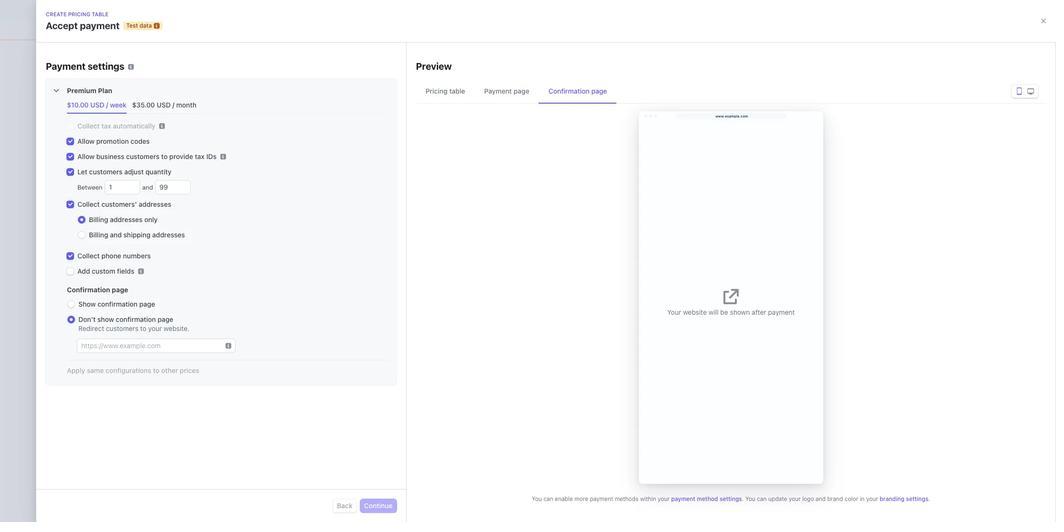 Task type: locate. For each thing, give the bounding box(es) containing it.
confirmation page
[[549, 87, 607, 95], [67, 286, 128, 294]]

tax
[[101, 122, 111, 130], [195, 152, 205, 161]]

ids
[[206, 152, 217, 161]]

1 usd from the left
[[90, 101, 104, 109]]

/ left month
[[172, 101, 175, 109]]

0 vertical spatial confirmation
[[549, 87, 590, 95]]

pricing table
[[426, 87, 465, 95]]

settings right branding
[[906, 496, 929, 503]]

1 horizontal spatial tax
[[195, 152, 205, 161]]

premium plan button
[[54, 87, 389, 97]]

3 collect from the top
[[77, 252, 100, 260]]

pricing
[[426, 87, 448, 95]]

previous
[[839, 371, 865, 379]]

table up accept payment
[[92, 11, 109, 17]]

billing addresses only
[[89, 216, 158, 224]]

2 allow from the top
[[77, 152, 95, 161]]

method
[[697, 496, 718, 503]]

2 collect from the top
[[77, 200, 100, 208]]

0 horizontal spatial /
[[106, 101, 108, 109]]

allow business customers to provide tax ids
[[77, 152, 217, 161]]

1 billing from the top
[[89, 216, 108, 224]]

1 vertical spatial confirmation
[[67, 286, 110, 294]]

usd right '$35.00'
[[157, 101, 171, 109]]

1 vertical spatial allow
[[77, 152, 95, 161]]

customers down show
[[106, 325, 138, 333]]

you left update at bottom right
[[746, 496, 756, 503]]

and
[[141, 184, 155, 191], [110, 231, 122, 239], [816, 496, 826, 503]]

tab list containing pricing table
[[416, 79, 1046, 104]]

show confirmation page
[[78, 300, 155, 308]]

be
[[721, 308, 728, 316]]

collect up add
[[77, 252, 100, 260]]

0 horizontal spatial .
[[742, 496, 744, 503]]

can left enable
[[544, 496, 553, 503]]

usd for $10.00
[[90, 101, 104, 109]]

your
[[148, 325, 162, 333], [658, 496, 670, 503], [789, 496, 801, 503], [867, 496, 878, 503]]

1 vertical spatial customers
[[89, 168, 123, 176]]

customers
[[126, 152, 160, 161], [89, 168, 123, 176], [106, 325, 138, 333]]

settings
[[88, 61, 124, 72], [720, 496, 742, 503], [906, 496, 929, 503]]

1 vertical spatial collect
[[77, 200, 100, 208]]

confirmation
[[549, 87, 590, 95], [67, 286, 110, 294]]

website.
[[164, 325, 189, 333]]

between
[[77, 184, 104, 191]]

numbers
[[123, 252, 151, 260]]

can left update at bottom right
[[757, 496, 767, 503]]

usd inside $35.00 usd / month button
[[157, 101, 171, 109]]

customers down 'codes'
[[126, 152, 160, 161]]

usd down premium plan
[[90, 101, 104, 109]]

1 horizontal spatial can
[[757, 496, 767, 503]]

1 can from the left
[[544, 496, 553, 503]]

0 horizontal spatial you
[[532, 496, 542, 503]]

billing for billing and shipping addresses
[[89, 231, 108, 239]]

table
[[92, 11, 109, 17], [449, 87, 465, 95]]

add custom fields
[[77, 267, 134, 275]]

2 vertical spatial customers
[[106, 325, 138, 333]]

/ for month
[[172, 101, 175, 109]]

logo
[[803, 496, 814, 503]]

payment page button
[[475, 79, 539, 104]]

allow for allow promotion codes
[[77, 137, 95, 145]]

0 vertical spatial payment
[[46, 61, 86, 72]]

0 vertical spatial confirmation page
[[549, 87, 607, 95]]

customers down business
[[89, 168, 123, 176]]

premium
[[67, 87, 96, 95]]

usd for $35.00
[[157, 101, 171, 109]]

0 horizontal spatial usd
[[90, 101, 104, 109]]

1 horizontal spatial confirmation
[[549, 87, 590, 95]]

payment for payment page
[[484, 87, 512, 95]]

only
[[144, 216, 158, 224]]

collect
[[77, 122, 100, 130], [77, 200, 100, 208], [77, 252, 100, 260]]

your website will be shown after payment
[[667, 308, 795, 316]]

tax left ids
[[195, 152, 205, 161]]

/ inside button
[[106, 101, 108, 109]]

settings right method
[[720, 496, 742, 503]]

page
[[514, 87, 529, 95], [592, 87, 607, 95], [112, 286, 128, 294], [139, 300, 155, 308], [158, 315, 173, 324]]

collect for collect customers' addresses
[[77, 200, 100, 208]]

confirmation
[[98, 300, 138, 308], [116, 315, 156, 324]]

confirmation down show confirmation page at the left
[[116, 315, 156, 324]]

you can enable more payment methods within your payment method settings . you can update your logo and brand color in your branding settings .
[[532, 496, 930, 503]]

0 vertical spatial to
[[161, 152, 168, 161]]

pricing table button
[[416, 79, 475, 104]]

https://www.example.com text field
[[77, 339, 226, 353]]

1 horizontal spatial .
[[929, 496, 930, 503]]

week
[[110, 101, 126, 109]]

add
[[77, 267, 90, 275]]

1 horizontal spatial /
[[172, 101, 175, 109]]

1 vertical spatial payment
[[484, 87, 512, 95]]

/ left week
[[106, 101, 108, 109]]

1 vertical spatial table
[[449, 87, 465, 95]]

0 horizontal spatial to
[[140, 325, 146, 333]]

2 vertical spatial collect
[[77, 252, 100, 260]]

. left update at bottom right
[[742, 496, 744, 503]]

0 horizontal spatial table
[[92, 11, 109, 17]]

to
[[161, 152, 168, 161], [140, 325, 146, 333]]

phone
[[101, 252, 121, 260]]

1 vertical spatial confirmation
[[116, 315, 156, 324]]

1 vertical spatial tax
[[195, 152, 205, 161]]

0 vertical spatial collect
[[77, 122, 100, 130]]

collect down $10.00 usd / week in the left top of the page
[[77, 122, 100, 130]]

update
[[769, 496, 787, 503]]

enable
[[555, 496, 573, 503]]

usd inside $10.00 usd / week button
[[90, 101, 104, 109]]

payment
[[46, 61, 86, 72], [484, 87, 512, 95]]

accept
[[46, 20, 78, 31]]

1 horizontal spatial confirmation page
[[549, 87, 607, 95]]

Minimum quantity text field
[[105, 181, 140, 194]]

1 collect from the top
[[77, 122, 100, 130]]

table right pricing
[[449, 87, 465, 95]]

collect down between
[[77, 200, 100, 208]]

$35.00
[[132, 101, 155, 109]]

billing
[[89, 216, 108, 224], [89, 231, 108, 239]]

$10.00 usd / week button
[[63, 97, 132, 114]]

1 horizontal spatial to
[[161, 152, 168, 161]]

within
[[640, 496, 656, 503]]

and right logo
[[816, 496, 826, 503]]

tax up promotion
[[101, 122, 111, 130]]

0 vertical spatial tax
[[101, 122, 111, 130]]

allow up let
[[77, 152, 95, 161]]

2 / from the left
[[172, 101, 175, 109]]

website
[[683, 308, 707, 316]]

don't show confirmation page redirect customers to your website.
[[78, 315, 189, 333]]

allow left promotion
[[77, 137, 95, 145]]

let customers adjust quantity
[[77, 168, 171, 176]]

0 vertical spatial and
[[141, 184, 155, 191]]

back button
[[333, 500, 356, 513]]

and down billing addresses only
[[110, 231, 122, 239]]

branding
[[880, 496, 905, 503]]

addresses down the 'collect customers' addresses'
[[110, 216, 143, 224]]

1 vertical spatial to
[[140, 325, 146, 333]]

usd
[[90, 101, 104, 109], [157, 101, 171, 109]]

0 horizontal spatial payment
[[46, 61, 86, 72]]

1 vertical spatial billing
[[89, 231, 108, 239]]

2 can from the left
[[757, 496, 767, 503]]

settings up plan
[[88, 61, 124, 72]]

payment left method
[[672, 496, 696, 503]]

0 horizontal spatial can
[[544, 496, 553, 503]]

0 vertical spatial allow
[[77, 137, 95, 145]]

you left enable
[[532, 496, 542, 503]]

2 horizontal spatial and
[[816, 496, 826, 503]]

confirmation up show
[[98, 300, 138, 308]]

payment
[[80, 20, 120, 31], [768, 308, 795, 316], [590, 496, 613, 503], [672, 496, 696, 503]]

payment inside button
[[484, 87, 512, 95]]

1 horizontal spatial and
[[141, 184, 155, 191]]

to up the https://www.example.com text box
[[140, 325, 146, 333]]

payment for payment settings
[[46, 61, 86, 72]]

1 horizontal spatial you
[[746, 496, 756, 503]]

1 vertical spatial confirmation page
[[67, 286, 128, 294]]

test
[[515, 41, 527, 46]]

test data
[[515, 41, 542, 46]]

$35.00 usd / month
[[132, 101, 197, 109]]

addresses up only
[[139, 200, 171, 208]]

1 vertical spatial addresses
[[110, 216, 143, 224]]

. right branding
[[929, 496, 930, 503]]

$35.00 usd / month button
[[128, 97, 202, 114]]

2 usd from the left
[[157, 101, 171, 109]]

0 horizontal spatial and
[[110, 231, 122, 239]]

tab list
[[416, 79, 1046, 104]]

collect tax automatically
[[77, 122, 155, 130]]

customers'
[[101, 200, 137, 208]]

your up the https://www.example.com text box
[[148, 325, 162, 333]]

addresses down only
[[152, 231, 185, 239]]

1 you from the left
[[532, 496, 542, 503]]

1 horizontal spatial payment
[[484, 87, 512, 95]]

payment right after at the right bottom of the page
[[768, 308, 795, 316]]

billing up phone
[[89, 231, 108, 239]]

1 horizontal spatial table
[[449, 87, 465, 95]]

continue button
[[360, 500, 397, 513]]

addresses
[[139, 200, 171, 208], [110, 216, 143, 224], [152, 231, 185, 239]]

and down quantity
[[141, 184, 155, 191]]

2 billing from the top
[[89, 231, 108, 239]]

allow
[[77, 137, 95, 145], [77, 152, 95, 161]]

show
[[78, 300, 96, 308]]

/
[[106, 101, 108, 109], [172, 101, 175, 109]]

billing and shipping addresses
[[89, 231, 185, 239]]

accept payment
[[46, 20, 120, 31]]

payment method settings link
[[672, 496, 742, 503]]

to up quantity
[[161, 152, 168, 161]]

1 / from the left
[[106, 101, 108, 109]]

preview
[[416, 61, 452, 72]]

billing down customers' at the top left of page
[[89, 216, 108, 224]]

shown
[[730, 308, 750, 316]]

0 vertical spatial billing
[[89, 216, 108, 224]]

/ inside button
[[172, 101, 175, 109]]

1 horizontal spatial usd
[[157, 101, 171, 109]]

1 allow from the top
[[77, 137, 95, 145]]



Task type: describe. For each thing, give the bounding box(es) containing it.
create pricing table
[[46, 11, 109, 17]]

plan
[[98, 87, 112, 95]]

0 horizontal spatial settings
[[88, 61, 124, 72]]

Maximum quantity text field
[[156, 181, 190, 194]]

payment settings
[[46, 61, 124, 72]]

test data
[[126, 22, 152, 29]]

your left logo
[[789, 496, 801, 503]]

branding settings link
[[880, 496, 929, 503]]

collect customers' addresses
[[77, 200, 171, 208]]

more
[[575, 496, 588, 503]]

0 horizontal spatial tax
[[101, 122, 111, 130]]

custom
[[92, 267, 115, 275]]

customers inside don't show confirmation page redirect customers to your website.
[[106, 325, 138, 333]]

month
[[176, 101, 197, 109]]

continue
[[364, 502, 393, 510]]

0 horizontal spatial confirmation
[[67, 286, 110, 294]]

billing for billing addresses only
[[89, 216, 108, 224]]

table inside button
[[449, 87, 465, 95]]

payment right more
[[590, 496, 613, 503]]

page inside don't show confirmation page redirect customers to your website.
[[158, 315, 173, 324]]

payment page
[[484, 87, 529, 95]]

collect phone numbers
[[77, 252, 151, 260]]

confirmation inside don't show confirmation page redirect customers to your website.
[[116, 315, 156, 324]]

your right within on the right
[[658, 496, 670, 503]]

$10.00 usd / week
[[67, 101, 126, 109]]

shipping
[[123, 231, 151, 239]]

collect for collect tax automatically
[[77, 122, 100, 130]]

0 horizontal spatial confirmation page
[[67, 286, 128, 294]]

premium plan
[[67, 87, 112, 95]]

fields
[[117, 267, 134, 275]]

previous button
[[835, 369, 869, 381]]

0 vertical spatial customers
[[126, 152, 160, 161]]

confirmation inside button
[[549, 87, 590, 95]]

/ for week
[[106, 101, 108, 109]]

confirmation page inside confirmation page button
[[549, 87, 607, 95]]

data
[[140, 22, 152, 29]]

quantity
[[145, 168, 171, 176]]

show
[[97, 315, 114, 324]]

after
[[752, 308, 766, 316]]

prices for product premium plan tab list
[[63, 97, 389, 114]]

2 horizontal spatial settings
[[906, 496, 929, 503]]

create
[[46, 11, 67, 17]]

your right in
[[867, 496, 878, 503]]

0 vertical spatial confirmation
[[98, 300, 138, 308]]

provide
[[169, 152, 193, 161]]

back
[[337, 502, 353, 510]]

brand
[[828, 496, 843, 503]]

payment down pricing
[[80, 20, 120, 31]]

allow for allow business customers to provide tax ids
[[77, 152, 95, 161]]

allow promotion codes
[[77, 137, 150, 145]]

in
[[860, 496, 865, 503]]

to inside don't show confirmation page redirect customers to your website.
[[140, 325, 146, 333]]

2 vertical spatial addresses
[[152, 231, 185, 239]]

data
[[529, 41, 542, 46]]

automatically
[[113, 122, 155, 130]]

2 vertical spatial and
[[816, 496, 826, 503]]

0 vertical spatial table
[[92, 11, 109, 17]]

don't
[[78, 315, 96, 324]]

1 vertical spatial and
[[110, 231, 122, 239]]

www.example.com
[[716, 114, 748, 118]]

2 . from the left
[[929, 496, 930, 503]]

business
[[96, 152, 124, 161]]

adjust
[[124, 168, 144, 176]]

your
[[667, 308, 681, 316]]

codes
[[131, 137, 150, 145]]

let
[[77, 168, 87, 176]]

2 you from the left
[[746, 496, 756, 503]]

1 horizontal spatial settings
[[720, 496, 742, 503]]

confirmation page button
[[539, 79, 617, 104]]

0 vertical spatial addresses
[[139, 200, 171, 208]]

$10.00
[[67, 101, 89, 109]]

1 . from the left
[[742, 496, 744, 503]]

your inside don't show confirmation page redirect customers to your website.
[[148, 325, 162, 333]]

will
[[709, 308, 719, 316]]

promotion
[[96, 137, 129, 145]]

redirect
[[78, 325, 104, 333]]

color
[[845, 496, 859, 503]]

pricing
[[68, 11, 90, 17]]

collect for collect phone numbers
[[77, 252, 100, 260]]

test
[[126, 22, 138, 29]]

methods
[[615, 496, 639, 503]]



Task type: vqa. For each thing, say whether or not it's contained in the screenshot.
$10.00's USD
yes



